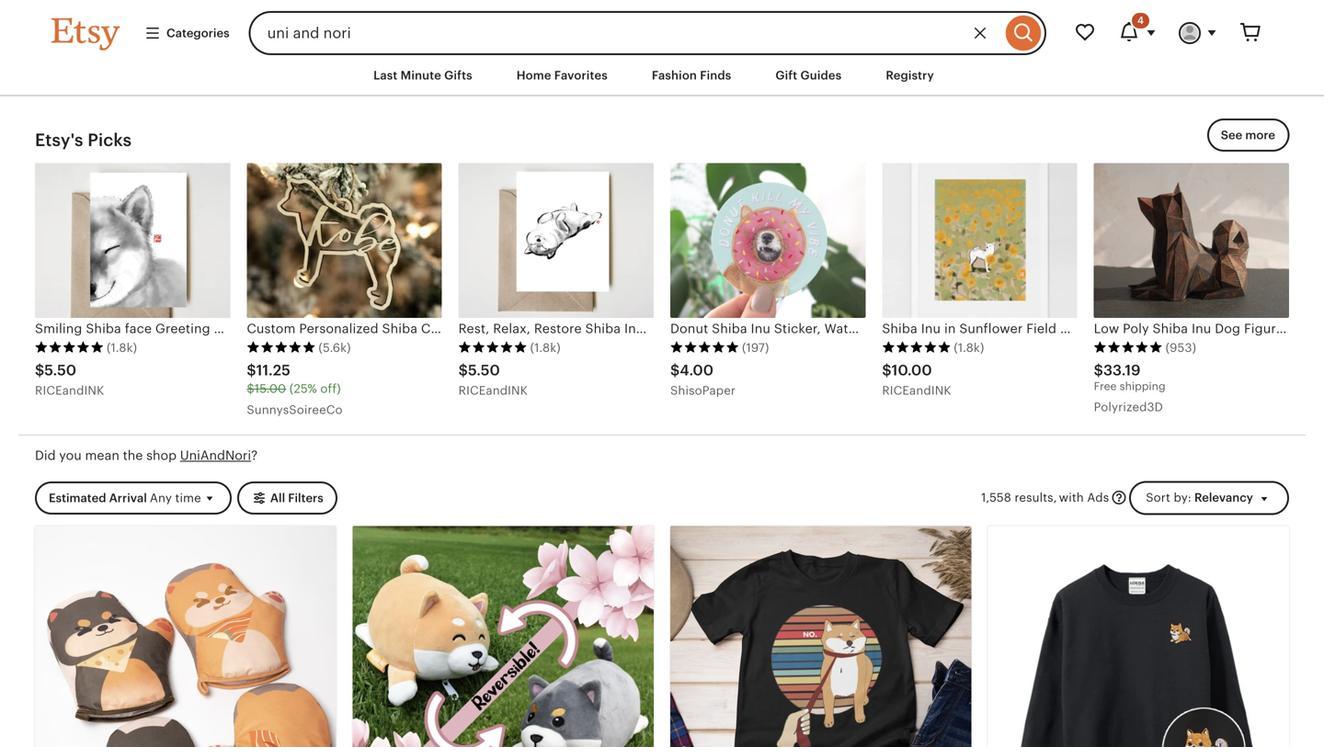 Task type: describe. For each thing, give the bounding box(es) containing it.
33.19
[[1104, 362, 1141, 379]]

you
[[59, 448, 82, 463]]

$ for 5 out of 5 stars image corresponding to rest, relax, restore shiba inu greeting card | sumi-e ink painting print animal easter pet asian japanese zen dog lover ink drawing image
[[459, 362, 468, 379]]

(953)
[[1166, 341, 1197, 355]]

low poly shiba inu dog figurine | akita inu doge sculpture | 3d printed & hand painted | unique christmas gift | home and office decor image
[[1094, 163, 1289, 318]]

shipping
[[1120, 380, 1166, 393]]

sunnyssoireeco
[[247, 403, 343, 417]]

categories button
[[131, 16, 243, 50]]

product video element for the shiba kitchen mitt - designed for shiba inu lover, quilted funny oven mitt, housewarming, christmas hostess gift, dog mom handmade aprons image
[[35, 527, 336, 748]]

riceandink for 5 out of 5 stars image related to smiling shiba face greeting card, unique sumi-e painting print animal illustration b&w asian zen theme dog lover cute ink drawing japanese image on the left
[[35, 384, 104, 398]]

(25%
[[289, 382, 317, 396]]

off)
[[320, 382, 341, 396]]

did you mean the shop uniandnori ?
[[35, 448, 258, 463]]

time
[[175, 491, 201, 505]]

$ for 5 out of 5 stars image related to smiling shiba face greeting card, unique sumi-e painting print animal illustration b&w asian zen theme dog lover cute ink drawing japanese image on the left
[[35, 362, 44, 379]]

$ 10.00 riceandink
[[882, 362, 952, 398]]

all filters button
[[237, 482, 337, 515]]

last
[[373, 69, 398, 82]]

etsy's
[[35, 130, 83, 150]]

home favorites
[[517, 69, 608, 82]]

estimated
[[49, 491, 106, 505]]

see
[[1221, 128, 1243, 142]]

did
[[35, 448, 56, 463]]

all filters
[[270, 491, 323, 505]]

more
[[1246, 128, 1276, 142]]

all
[[270, 491, 285, 505]]

registry link
[[872, 59, 948, 92]]

(1.8k) for shiba inu in sunflower field art print poster, sumi-e painting japanese dog ukiyo-e ink illustration asia zen korean yellow flower summer image
[[954, 341, 984, 355]]

product video element for chubby tubby red shiba inu embroidered sweater sweatshirt image
[[988, 527, 1289, 748]]

registry
[[886, 69, 934, 82]]

shiba inu / corgi plushie | happy & mad reversible shiba inu plush | cute and soft stuffed dog toy | christmas gift childrens gifts ideas image
[[353, 527, 654, 748]]

see more button
[[1207, 119, 1289, 152]]

see more link
[[1207, 119, 1289, 152]]

last minute gifts
[[373, 69, 472, 82]]

1,558
[[981, 491, 1012, 505]]

estimated arrival any time
[[49, 491, 201, 505]]

(1.8k) for smiling shiba face greeting card, unique sumi-e painting print animal illustration b&w asian zen theme dog lover cute ink drawing japanese image on the left
[[107, 341, 137, 355]]

1,558 results,
[[981, 491, 1057, 505]]

15.00
[[255, 382, 286, 396]]

shiba kitchen mitt - designed for shiba inu lover, quilted funny oven mitt, housewarming, christmas hostess gift, dog mom handmade aprons image
[[35, 527, 336, 748]]

4
[[1138, 15, 1144, 26]]

5.50 for rest, relax, restore shiba inu greeting card | sumi-e ink painting print animal easter pet asian japanese zen dog lover ink drawing image
[[468, 362, 500, 379]]

rest, relax, restore shiba inu greeting card | sumi-e ink painting print animal easter pet asian japanese zen dog lover ink drawing image
[[459, 163, 654, 318]]

with
[[1059, 491, 1084, 505]]

etsy's picks
[[35, 130, 132, 150]]

see more
[[1221, 128, 1276, 142]]

5 out of 5 stars image for rest, relax, restore shiba inu greeting card | sumi-e ink painting print animal easter pet asian japanese zen dog lover ink drawing image
[[459, 341, 528, 354]]

(197)
[[742, 341, 769, 355]]

filters
[[288, 491, 323, 505]]

gift
[[776, 69, 798, 82]]

uniandnori
[[180, 448, 251, 463]]

(5.6k)
[[319, 341, 351, 355]]

shiba inu in sunflower field art print poster, sumi-e painting japanese dog ukiyo-e ink illustration asia zen korean yellow flower summer image
[[882, 163, 1078, 318]]

polyrized3d
[[1094, 400, 1163, 414]]

4.00
[[680, 362, 714, 379]]

5.50 for smiling shiba face greeting card, unique sumi-e painting print animal illustration b&w asian zen theme dog lover cute ink drawing japanese image on the left
[[44, 362, 76, 379]]

11.25
[[256, 362, 291, 379]]

guides
[[801, 69, 842, 82]]

fashion finds link
[[638, 59, 745, 92]]

uniandnori link
[[180, 448, 251, 463]]



Task type: locate. For each thing, give the bounding box(es) containing it.
1 horizontal spatial 5.50
[[468, 362, 500, 379]]

minute
[[401, 69, 441, 82]]

1 (1.8k) from the left
[[107, 341, 137, 355]]

1 horizontal spatial (1.8k)
[[530, 341, 561, 355]]

home
[[517, 69, 551, 82]]

1 product video element from the left
[[35, 527, 336, 748]]

arrival
[[109, 491, 147, 505]]

6 5 out of 5 stars image from the left
[[1094, 341, 1163, 354]]

riceandink
[[35, 384, 104, 398], [459, 384, 528, 398], [882, 384, 952, 398]]

5 out of 5 stars image for shiba inu in sunflower field art print poster, sumi-e painting japanese dog ukiyo-e ink illustration asia zen korean yellow flower summer image
[[882, 341, 951, 354]]

shiba inu nope dog vintage t-shirt, shiba inu shirt, dog lover shirt, dog owner shirt, cute shiba inu shirt, dog shiba gift image
[[670, 527, 972, 748]]

0 horizontal spatial $ 5.50 riceandink
[[35, 362, 104, 398]]

product video element
[[35, 527, 336, 748], [353, 527, 654, 748], [988, 527, 1289, 748]]

0 horizontal spatial product video element
[[35, 527, 336, 748]]

none search field inside categories banner
[[249, 11, 1047, 55]]

ads
[[1087, 491, 1109, 505]]

shop
[[146, 448, 177, 463]]

free
[[1094, 380, 1117, 393]]

2 5.50 from the left
[[468, 362, 500, 379]]

0 horizontal spatial riceandink
[[35, 384, 104, 398]]

sort by: relevancy
[[1146, 491, 1253, 505]]

chubby tubby red shiba inu embroidered sweater sweatshirt image
[[988, 527, 1289, 748]]

donut shiba inu sticker, watercolor illustrated, round vinyl, waterproof image
[[670, 163, 866, 318]]

5 5 out of 5 stars image from the left
[[882, 341, 951, 354]]

mean
[[85, 448, 119, 463]]

$ inside $ 4.00 shisopaper
[[670, 362, 680, 379]]

shisopaper
[[670, 384, 736, 398]]

gifts
[[444, 69, 472, 82]]

3 5 out of 5 stars image from the left
[[459, 341, 528, 354]]

$
[[35, 362, 44, 379], [247, 362, 256, 379], [459, 362, 468, 379], [670, 362, 680, 379], [882, 362, 892, 379], [1094, 362, 1104, 379], [247, 382, 255, 396]]

riceandink for shiba inu in sunflower field art print poster, sumi-e painting japanese dog ukiyo-e ink illustration asia zen korean yellow flower summer image 5 out of 5 stars image
[[882, 384, 952, 398]]

4 5 out of 5 stars image from the left
[[670, 341, 739, 354]]

2 product video element from the left
[[353, 527, 654, 748]]

any
[[150, 491, 172, 505]]

1 horizontal spatial riceandink
[[459, 384, 528, 398]]

riceandink for 5 out of 5 stars image corresponding to rest, relax, restore shiba inu greeting card | sumi-e ink painting print animal easter pet asian japanese zen dog lover ink drawing image
[[459, 384, 528, 398]]

(1.8k)
[[107, 341, 137, 355], [530, 341, 561, 355], [954, 341, 984, 355]]

3 (1.8k) from the left
[[954, 341, 984, 355]]

smiling shiba face greeting card, unique sumi-e painting print animal illustration b&w asian zen theme dog lover cute ink drawing japanese image
[[35, 163, 230, 318]]

custom personalized shiba christmas ornament l shiba inu ornament l shiba inu ornament l akita ornament l shiba inu mom l shiba inu gift image
[[247, 163, 442, 318]]

3 product video element from the left
[[988, 527, 1289, 748]]

Search for anything text field
[[249, 11, 1002, 55]]

2 5 out of 5 stars image from the left
[[247, 341, 316, 354]]

$ 5.50 riceandink for rest, relax, restore shiba inu greeting card | sumi-e ink painting print animal easter pet asian japanese zen dog lover ink drawing image
[[459, 362, 528, 398]]

results,
[[1015, 491, 1057, 505]]

fashion finds
[[652, 69, 731, 82]]

fashion
[[652, 69, 697, 82]]

product video element for shiba inu / corgi plushie | happy & mad reversible shiba inu plush | cute and soft stuffed dog toy | christmas gift childrens gifts ideas image
[[353, 527, 654, 748]]

categories
[[166, 26, 230, 40]]

menu bar
[[18, 55, 1306, 97]]

$ 4.00 shisopaper
[[670, 362, 736, 398]]

1 5 out of 5 stars image from the left
[[35, 341, 104, 354]]

$ for shiba inu in sunflower field art print poster, sumi-e painting japanese dog ukiyo-e ink illustration asia zen korean yellow flower summer image 5 out of 5 stars image
[[882, 362, 892, 379]]

$ 11.25 $ 15.00 (25% off) sunnyssoireeco
[[247, 362, 343, 417]]

2 horizontal spatial (1.8k)
[[954, 341, 984, 355]]

2 (1.8k) from the left
[[530, 341, 561, 355]]

1 horizontal spatial product video element
[[353, 527, 654, 748]]

$ for donut shiba inu sticker, watercolor illustrated, round vinyl, waterproof image's 5 out of 5 stars image
[[670, 362, 680, 379]]

2 horizontal spatial riceandink
[[882, 384, 952, 398]]

finds
[[700, 69, 731, 82]]

gift guides link
[[762, 59, 856, 92]]

sort
[[1146, 491, 1171, 505]]

favorites
[[554, 69, 608, 82]]

home favorites link
[[503, 59, 622, 92]]

5 out of 5 stars image
[[35, 341, 104, 354], [247, 341, 316, 354], [459, 341, 528, 354], [670, 341, 739, 354], [882, 341, 951, 354], [1094, 341, 1163, 354]]

gift guides
[[776, 69, 842, 82]]

5 out of 5 stars image for 'low poly shiba inu dog figurine | akita inu doge sculpture | 3d printed & hand painted | unique christmas gift | home and office decor' image
[[1094, 341, 1163, 354]]

10.00
[[892, 362, 932, 379]]

$ inside $ 10.00 riceandink
[[882, 362, 892, 379]]

(1.8k) for rest, relax, restore shiba inu greeting card | sumi-e ink painting print animal easter pet asian japanese zen dog lover ink drawing image
[[530, 341, 561, 355]]

picks
[[88, 130, 132, 150]]

2 $ 5.50 riceandink from the left
[[459, 362, 528, 398]]

categories banner
[[18, 0, 1306, 55]]

5.50
[[44, 362, 76, 379], [468, 362, 500, 379]]

3 riceandink from the left
[[882, 384, 952, 398]]

5 out of 5 stars image for donut shiba inu sticker, watercolor illustrated, round vinyl, waterproof image
[[670, 341, 739, 354]]

by:
[[1174, 491, 1192, 505]]

4 button
[[1107, 11, 1168, 55]]

0 horizontal spatial 5.50
[[44, 362, 76, 379]]

2 horizontal spatial product video element
[[988, 527, 1289, 748]]

relevancy
[[1195, 491, 1253, 505]]

last minute gifts link
[[360, 59, 486, 92]]

None search field
[[249, 11, 1047, 55]]

1 horizontal spatial $ 5.50 riceandink
[[459, 362, 528, 398]]

5 out of 5 stars image for custom personalized shiba christmas ornament l shiba inu ornament l shiba inu ornament l akita ornament l shiba inu mom l shiba inu gift image
[[247, 341, 316, 354]]

the
[[123, 448, 143, 463]]

menu bar containing last minute gifts
[[18, 55, 1306, 97]]

$ 33.19 free shipping polyrized3d
[[1094, 362, 1166, 414]]

2 riceandink from the left
[[459, 384, 528, 398]]

?
[[251, 448, 258, 463]]

$ 5.50 riceandink for smiling shiba face greeting card, unique sumi-e painting print animal illustration b&w asian zen theme dog lover cute ink drawing japanese image on the left
[[35, 362, 104, 398]]

1 riceandink from the left
[[35, 384, 104, 398]]

with ads
[[1059, 491, 1109, 505]]

5 out of 5 stars image for smiling shiba face greeting card, unique sumi-e painting print animal illustration b&w asian zen theme dog lover cute ink drawing japanese image on the left
[[35, 341, 104, 354]]

0 horizontal spatial (1.8k)
[[107, 341, 137, 355]]

1 5.50 from the left
[[44, 362, 76, 379]]

1 $ 5.50 riceandink from the left
[[35, 362, 104, 398]]

$ inside $ 33.19 free shipping polyrized3d
[[1094, 362, 1104, 379]]

$ 5.50 riceandink
[[35, 362, 104, 398], [459, 362, 528, 398]]

$ for 5 out of 5 stars image for custom personalized shiba christmas ornament l shiba inu ornament l shiba inu ornament l akita ornament l shiba inu mom l shiba inu gift image
[[247, 362, 256, 379]]



Task type: vqa. For each thing, say whether or not it's contained in the screenshot.
the right (1.8k)
yes



